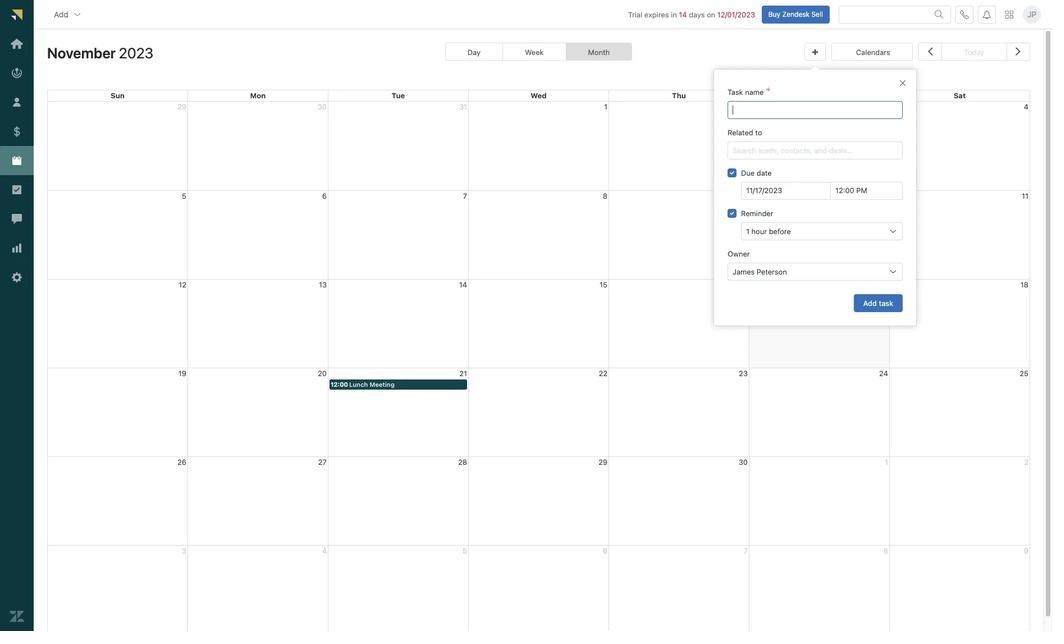 Task type: vqa. For each thing, say whether or not it's contained in the screenshot.
Sell
yes



Task type: locate. For each thing, give the bounding box(es) containing it.
0 horizontal spatial add
[[54, 9, 68, 19]]

1
[[604, 102, 607, 111], [746, 227, 749, 236]]

add left task
[[863, 298, 877, 307]]

23
[[739, 369, 748, 378]]

19
[[178, 369, 186, 378]]

add left 'chevron down' image
[[54, 9, 68, 19]]

cancel image
[[898, 79, 907, 88]]

expires
[[644, 10, 669, 19]]

28
[[458, 457, 467, 466]]

12/01/2023
[[717, 10, 755, 19]]

1 hour before button
[[741, 222, 903, 240]]

14
[[679, 10, 687, 19], [459, 280, 467, 289]]

Search leads, contacts, and deals… field
[[733, 142, 898, 159]]

jp
[[1027, 9, 1037, 19]]

1 vertical spatial 1
[[746, 227, 749, 236]]

november 2023
[[47, 44, 153, 61]]

0 vertical spatial add
[[54, 9, 68, 19]]

11
[[1022, 191, 1029, 200]]

zendesk image
[[10, 609, 24, 624]]

task name
[[728, 88, 764, 97]]

due
[[741, 168, 755, 177]]

date
[[757, 168, 772, 177]]

0 horizontal spatial 1
[[604, 102, 607, 111]]

leads,
[[758, 146, 779, 155]]

1 horizontal spatial 14
[[679, 10, 687, 19]]

november
[[47, 44, 116, 61]]

0 vertical spatial 1
[[604, 102, 607, 111]]

search
[[733, 146, 756, 155]]

on
[[707, 10, 715, 19]]

thu
[[672, 91, 686, 100]]

in
[[671, 10, 677, 19]]

26
[[177, 457, 186, 466]]

21
[[459, 369, 467, 378]]

1 horizontal spatial add
[[863, 298, 877, 307]]

18
[[1021, 280, 1029, 289]]

6
[[322, 191, 327, 200]]

27
[[318, 457, 327, 466]]

0 horizontal spatial 14
[[459, 280, 467, 289]]

1 horizontal spatial 1
[[746, 227, 749, 236]]

1 vertical spatial add
[[863, 298, 877, 307]]

4
[[1024, 102, 1029, 111]]

james peterson button
[[728, 263, 903, 281]]

2023
[[119, 44, 153, 61]]

1 inside button
[[746, 227, 749, 236]]

contacts,
[[781, 146, 812, 155]]

25
[[1020, 369, 1029, 378]]

1 vertical spatial 14
[[459, 280, 467, 289]]

wed
[[531, 91, 547, 100]]

week
[[525, 48, 544, 57]]

HH:MM field
[[835, 182, 898, 199]]

calls image
[[960, 10, 969, 19]]

related
[[728, 128, 753, 137]]

peterson
[[757, 267, 787, 276]]

add
[[54, 9, 68, 19], [863, 298, 877, 307]]

to
[[755, 128, 762, 137]]

chevron down image
[[73, 10, 82, 19]]

tue
[[392, 91, 405, 100]]

days
[[689, 10, 705, 19]]

29
[[598, 457, 607, 466]]

name
[[745, 88, 764, 97]]

sell
[[811, 10, 823, 18]]

due date
[[741, 168, 772, 177]]



Task type: describe. For each thing, give the bounding box(es) containing it.
hour
[[751, 227, 767, 236]]

2
[[743, 102, 748, 111]]

Task name field
[[733, 102, 898, 118]]

buy zendesk sell button
[[762, 5, 830, 23]]

jp button
[[1023, 5, 1041, 23]]

day
[[468, 48, 481, 57]]

20
[[318, 369, 327, 378]]

sat
[[954, 91, 966, 100]]

MM/DD/YYYY field
[[746, 182, 826, 199]]

add task button
[[854, 294, 903, 312]]

22
[[599, 369, 607, 378]]

30
[[739, 457, 748, 466]]

3
[[884, 102, 888, 111]]

today
[[964, 48, 984, 57]]

add for add
[[54, 9, 68, 19]]

add task
[[863, 298, 893, 307]]

and
[[814, 146, 827, 155]]

angle left image
[[928, 44, 933, 58]]

trial
[[628, 10, 642, 19]]

plus image
[[812, 49, 818, 56]]

reminder
[[741, 209, 773, 218]]

calendars
[[856, 48, 890, 57]]

related to
[[728, 128, 762, 137]]

24
[[879, 369, 888, 378]]

task
[[879, 298, 893, 307]]

james peterson
[[733, 267, 787, 276]]

james
[[733, 267, 755, 276]]

zendesk
[[782, 10, 810, 18]]

zendesk products image
[[1006, 10, 1013, 18]]

13
[[319, 280, 327, 289]]

add button
[[45, 3, 91, 26]]

16
[[740, 280, 748, 289]]

owner
[[728, 249, 750, 258]]

7
[[463, 191, 467, 200]]

trial expires in 14 days on 12/01/2023
[[628, 10, 755, 19]]

angle right image
[[1016, 44, 1021, 58]]

17
[[881, 280, 888, 289]]

1 for 1 hour before
[[746, 227, 749, 236]]

sun
[[111, 91, 125, 100]]

fri
[[815, 91, 824, 100]]

12:00
[[331, 381, 348, 388]]

15
[[600, 280, 607, 289]]

bell image
[[982, 10, 991, 19]]

buy zendesk sell
[[768, 10, 823, 18]]

12
[[179, 280, 186, 289]]

1 for 1
[[604, 102, 607, 111]]

add for add task
[[863, 298, 877, 307]]

search leads, contacts, and deals…
[[733, 146, 853, 155]]

asterisk image
[[766, 88, 771, 97]]

10
[[880, 191, 888, 200]]

buy
[[768, 10, 780, 18]]

5
[[182, 191, 186, 200]]

mon
[[250, 91, 266, 100]]

0 vertical spatial 14
[[679, 10, 687, 19]]

search image
[[935, 10, 944, 19]]

12:00 lunch meeting
[[331, 381, 395, 388]]

before
[[769, 227, 791, 236]]

9
[[743, 191, 748, 200]]

deals…
[[829, 146, 853, 155]]

meeting
[[370, 381, 395, 388]]

task
[[728, 88, 743, 97]]

lunch
[[349, 381, 368, 388]]

8
[[603, 191, 607, 200]]

1 hour before
[[746, 227, 791, 236]]



